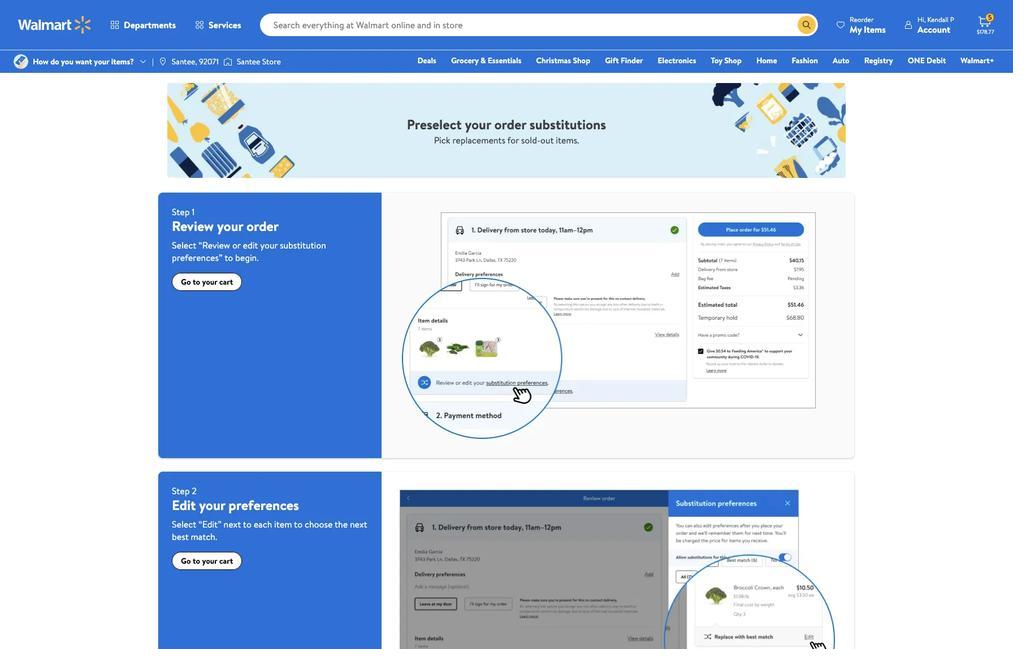 Task type: vqa. For each thing, say whether or not it's contained in the screenshot.
'plate' at the top of page
no



Task type: describe. For each thing, give the bounding box(es) containing it.
christmas shop link
[[531, 54, 595, 67]]

review
[[172, 217, 214, 236]]

preferences"
[[172, 252, 223, 264]]

fashion
[[792, 55, 818, 66]]

store
[[262, 56, 281, 67]]

Search search field
[[260, 14, 818, 36]]

order inside preselect your order substitutions pick replacements for sold-out items.
[[494, 115, 526, 134]]

your down preferences"
[[202, 276, 217, 288]]

pick replacements for any sold-out items. image
[[167, 83, 846, 178]]

your inside preselect your order substitutions pick replacements for sold-out items.
[[465, 115, 491, 134]]

account
[[918, 23, 951, 35]]

each
[[254, 518, 272, 531]]

grocery & essentials
[[451, 55, 521, 66]]

select for review
[[172, 239, 196, 252]]

go to your cart for edit
[[181, 556, 233, 567]]

kendall
[[927, 14, 949, 24]]

edit
[[243, 239, 258, 252]]

5 $178.77
[[977, 13, 994, 36]]

registry link
[[859, 54, 898, 67]]

"review
[[198, 239, 230, 252]]

Walmart Site-Wide search field
[[260, 14, 818, 36]]

santee
[[237, 56, 260, 67]]

my
[[850, 23, 862, 35]]

match.
[[191, 531, 217, 543]]

go for edit
[[181, 556, 191, 567]]

essentials
[[488, 55, 521, 66]]

electronics link
[[653, 54, 701, 67]]

deals
[[417, 55, 436, 66]]

reorder my items
[[850, 14, 886, 35]]

toy shop link
[[706, 54, 747, 67]]

p
[[950, 14, 954, 24]]

registry
[[864, 55, 893, 66]]

how do you want your items?
[[33, 56, 134, 67]]

substitution
[[280, 239, 326, 252]]

auto
[[833, 55, 850, 66]]

santee,
[[172, 56, 197, 67]]

1
[[192, 206, 195, 218]]

for
[[507, 134, 519, 146]]

home link
[[751, 54, 782, 67]]

to inside step 1 review your order select "review or edit your substitution preferences" to begin.
[[225, 252, 233, 264]]

go to your cart for review
[[181, 276, 233, 288]]

grocery & essentials link
[[446, 54, 527, 67]]

2
[[192, 485, 197, 497]]

search icon image
[[802, 20, 811, 29]]

departments button
[[101, 11, 185, 38]]

"edit"
[[198, 518, 221, 531]]

 image for how do you want your items?
[[14, 54, 28, 69]]

step for review your order
[[172, 206, 190, 218]]

finder
[[621, 55, 643, 66]]

toy
[[711, 55, 722, 66]]

|
[[152, 56, 154, 67]]

1 next from the left
[[224, 518, 241, 531]]

step 2 edit your preferences select "edit" next to each item to choose the next best match.
[[172, 485, 367, 543]]

one debit link
[[903, 54, 951, 67]]

go to your cart link for review
[[172, 273, 242, 291]]

gift finder
[[605, 55, 643, 66]]

cart for order
[[219, 276, 233, 288]]

reorder
[[850, 14, 874, 24]]

best
[[172, 531, 189, 543]]

your right edit
[[260, 239, 278, 252]]

to left each
[[243, 518, 252, 531]]

&
[[481, 55, 486, 66]]

walmart+
[[961, 55, 994, 66]]

select for edit
[[172, 518, 196, 531]]

begin.
[[235, 252, 259, 264]]

one
[[908, 55, 925, 66]]

fashion link
[[787, 54, 823, 67]]



Task type: locate. For each thing, give the bounding box(es) containing it.
step for edit your preferences
[[172, 485, 190, 497]]

shop for christmas shop
[[573, 55, 590, 66]]

1 horizontal spatial shop
[[724, 55, 742, 66]]

item
[[274, 518, 292, 531]]

 image right |
[[158, 57, 167, 66]]

how
[[33, 56, 49, 67]]

deals link
[[412, 54, 441, 67]]

your down match.
[[202, 556, 217, 567]]

0 horizontal spatial order
[[246, 217, 279, 236]]

to
[[225, 252, 233, 264], [193, 276, 200, 288], [243, 518, 252, 531], [294, 518, 303, 531], [193, 556, 200, 567]]

substitutions
[[530, 115, 606, 134]]

go to your cart link down match.
[[172, 552, 242, 570]]

christmas shop
[[536, 55, 590, 66]]

92071
[[199, 56, 219, 67]]

1 go to your cart link from the top
[[172, 273, 242, 291]]

next
[[224, 518, 241, 531], [350, 518, 367, 531]]

0 horizontal spatial  image
[[14, 54, 28, 69]]

go to your cart down preferences"
[[181, 276, 233, 288]]

 image for santee store
[[223, 56, 232, 67]]

hi,
[[918, 14, 926, 24]]

2 cart from the top
[[219, 556, 233, 567]]

services
[[209, 19, 241, 31]]

2 go from the top
[[181, 556, 191, 567]]

pick
[[434, 134, 450, 146]]

1 shop from the left
[[573, 55, 590, 66]]

go to your cart link down preferences"
[[172, 273, 242, 291]]

or
[[232, 239, 241, 252]]

grocery
[[451, 55, 479, 66]]

step inside step 1 review your order select "review or edit your substitution preferences" to begin.
[[172, 206, 190, 218]]

0 horizontal spatial shop
[[573, 55, 590, 66]]

5
[[988, 13, 992, 22]]

shop
[[573, 55, 590, 66], [724, 55, 742, 66]]

0 horizontal spatial next
[[224, 518, 241, 531]]

to right item
[[294, 518, 303, 531]]

go to your cart link
[[172, 273, 242, 291], [172, 552, 242, 570]]

items.
[[556, 134, 579, 146]]

to down preferences"
[[193, 276, 200, 288]]

order
[[494, 115, 526, 134], [246, 217, 279, 236]]

preferences
[[229, 496, 299, 515]]

go down preferences"
[[181, 276, 191, 288]]

step 1 review your order select "review or edit your substitution preferences" to begin.
[[172, 206, 326, 264]]

to left begin.
[[225, 252, 233, 264]]

electronics
[[658, 55, 696, 66]]

services button
[[185, 11, 251, 38]]

edit
[[172, 496, 196, 515]]

2 next from the left
[[350, 518, 367, 531]]

step inside step 2 edit your preferences select "edit" next to each item to choose the next best match.
[[172, 485, 190, 497]]

2 horizontal spatial  image
[[223, 56, 232, 67]]

1 step from the top
[[172, 206, 190, 218]]

departments
[[124, 19, 176, 31]]

2 shop from the left
[[724, 55, 742, 66]]

sold-
[[521, 134, 540, 146]]

want
[[75, 56, 92, 67]]

1 vertical spatial step
[[172, 485, 190, 497]]

 image for santee, 92071
[[158, 57, 167, 66]]

out
[[540, 134, 554, 146]]

$178.77
[[977, 28, 994, 36]]

1 horizontal spatial order
[[494, 115, 526, 134]]

 image
[[14, 54, 28, 69], [223, 56, 232, 67], [158, 57, 167, 66]]

christmas
[[536, 55, 571, 66]]

do
[[50, 56, 59, 67]]

1 horizontal spatial next
[[350, 518, 367, 531]]

to down match.
[[193, 556, 200, 567]]

2 go to your cart link from the top
[[172, 552, 242, 570]]

walmart image
[[18, 16, 92, 34]]

order inside step 1 review your order select "review or edit your substitution preferences" to begin.
[[246, 217, 279, 236]]

your up or
[[217, 217, 243, 236]]

 image left how
[[14, 54, 28, 69]]

next right the
[[350, 518, 367, 531]]

go to your cart down match.
[[181, 556, 233, 567]]

0 vertical spatial select
[[172, 239, 196, 252]]

next right "edit"
[[224, 518, 241, 531]]

go to your cart
[[181, 276, 233, 288], [181, 556, 233, 567]]

2 select from the top
[[172, 518, 196, 531]]

cart down "edit"
[[219, 556, 233, 567]]

preselect your order substitutions pick replacements for sold-out items.
[[407, 115, 606, 146]]

your
[[94, 56, 109, 67], [465, 115, 491, 134], [217, 217, 243, 236], [260, 239, 278, 252], [202, 276, 217, 288], [199, 496, 225, 515], [202, 556, 217, 567]]

your left for at the right
[[465, 115, 491, 134]]

2 go to your cart from the top
[[181, 556, 233, 567]]

you
[[61, 56, 73, 67]]

gift
[[605, 55, 619, 66]]

hi, kendall p account
[[918, 14, 954, 35]]

go to your cart link for edit
[[172, 552, 242, 570]]

go for review
[[181, 276, 191, 288]]

one debit
[[908, 55, 946, 66]]

step left 1
[[172, 206, 190, 218]]

cart down preferences"
[[219, 276, 233, 288]]

preselect
[[407, 115, 462, 134]]

0 vertical spatial cart
[[219, 276, 233, 288]]

0 vertical spatial go to your cart link
[[172, 273, 242, 291]]

1 vertical spatial select
[[172, 518, 196, 531]]

your up "edit"
[[199, 496, 225, 515]]

step left 2
[[172, 485, 190, 497]]

select
[[172, 239, 196, 252], [172, 518, 196, 531]]

 image right 92071
[[223, 56, 232, 67]]

shop inside 'link'
[[724, 55, 742, 66]]

1 vertical spatial cart
[[219, 556, 233, 567]]

1 select from the top
[[172, 239, 196, 252]]

select down edit
[[172, 518, 196, 531]]

step
[[172, 206, 190, 218], [172, 485, 190, 497]]

go down best
[[181, 556, 191, 567]]

your inside step 2 edit your preferences select "edit" next to each item to choose the next best match.
[[199, 496, 225, 515]]

1 vertical spatial go to your cart
[[181, 556, 233, 567]]

items?
[[111, 56, 134, 67]]

choose
[[305, 518, 333, 531]]

santee, 92071
[[172, 56, 219, 67]]

1 vertical spatial go
[[181, 556, 191, 567]]

debit
[[927, 55, 946, 66]]

items
[[864, 23, 886, 35]]

0 vertical spatial order
[[494, 115, 526, 134]]

select inside step 1 review your order select "review or edit your substitution preferences" to begin.
[[172, 239, 196, 252]]

2 step from the top
[[172, 485, 190, 497]]

1 go from the top
[[181, 276, 191, 288]]

toy shop
[[711, 55, 742, 66]]

walmart+ link
[[956, 54, 1000, 67]]

select inside step 2 edit your preferences select "edit" next to each item to choose the next best match.
[[172, 518, 196, 531]]

your right want
[[94, 56, 109, 67]]

0 vertical spatial go to your cart
[[181, 276, 233, 288]]

gift finder link
[[600, 54, 648, 67]]

1 cart from the top
[[219, 276, 233, 288]]

home
[[756, 55, 777, 66]]

go
[[181, 276, 191, 288], [181, 556, 191, 567]]

1 vertical spatial go to your cart link
[[172, 552, 242, 570]]

1 vertical spatial order
[[246, 217, 279, 236]]

the
[[335, 518, 348, 531]]

auto link
[[828, 54, 855, 67]]

cart for preferences
[[219, 556, 233, 567]]

1 go to your cart from the top
[[181, 276, 233, 288]]

0 vertical spatial step
[[172, 206, 190, 218]]

shop right "toy"
[[724, 55, 742, 66]]

select down review
[[172, 239, 196, 252]]

cart
[[219, 276, 233, 288], [219, 556, 233, 567]]

replacements
[[453, 134, 505, 146]]

shop for toy shop
[[724, 55, 742, 66]]

0 vertical spatial go
[[181, 276, 191, 288]]

shop right christmas
[[573, 55, 590, 66]]

1 horizontal spatial  image
[[158, 57, 167, 66]]

santee store
[[237, 56, 281, 67]]



